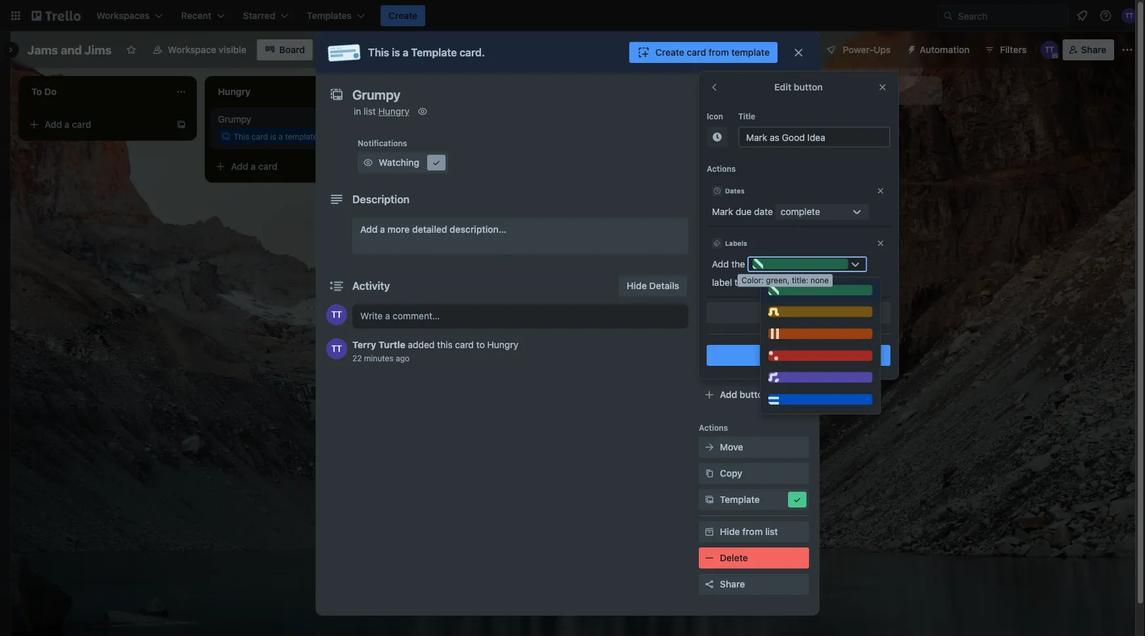 Task type: vqa. For each thing, say whether or not it's contained in the screenshot.
The Template Guided Gratitude Practice
no



Task type: locate. For each thing, give the bounding box(es) containing it.
1 vertical spatial is
[[270, 132, 276, 141]]

1 vertical spatial template
[[727, 133, 761, 142]]

1 vertical spatial share button
[[699, 574, 809, 595]]

0 vertical spatial to
[[717, 133, 725, 142]]

list inside add another list button
[[844, 85, 857, 96]]

0 horizontal spatial create
[[389, 10, 418, 21]]

list
[[844, 85, 857, 96], [364, 106, 376, 117], [765, 527, 778, 538]]

add button button up "move" link
[[699, 385, 809, 406]]

1 horizontal spatial template
[[720, 495, 760, 506]]

Write a comment text field
[[353, 305, 689, 328]]

sm image left checklist
[[703, 204, 716, 217]]

create
[[389, 10, 418, 21], [656, 47, 685, 58]]

create for create
[[389, 10, 418, 21]]

add button down color: orange, title: none image
[[775, 350, 823, 361]]

customize views image
[[320, 43, 333, 56]]

complete
[[781, 206, 821, 217]]

1 vertical spatial button
[[794, 350, 823, 361]]

create from template… image down notifications
[[362, 161, 373, 172]]

show menu image
[[1121, 43, 1134, 56]]

ups up close popover icon
[[874, 44, 891, 55]]

actions
[[707, 164, 736, 173], [699, 423, 728, 433]]

share down delete
[[720, 579, 745, 590]]

none
[[811, 276, 829, 285]]

sm image right power-ups button
[[902, 39, 920, 58]]

sm image for labels
[[703, 177, 716, 190]]

sm image left hide from list
[[703, 526, 716, 539]]

0 horizontal spatial list
[[364, 106, 376, 117]]

to for add
[[717, 133, 725, 142]]

2 vertical spatial power-
[[740, 336, 771, 347]]

is down grumpy link
[[270, 132, 276, 141]]

2 horizontal spatial ups
[[874, 44, 891, 55]]

power-
[[843, 44, 874, 55], [699, 317, 727, 326], [740, 336, 771, 347]]

this down create button at the left of page
[[368, 46, 389, 59]]

0 vertical spatial automation
[[920, 44, 970, 55]]

from up delete link
[[743, 527, 763, 538]]

ups up add power-ups
[[727, 317, 742, 326]]

primary element
[[0, 0, 1146, 32]]

sm image inside template button
[[703, 494, 716, 507]]

hungry up notifications
[[379, 106, 410, 117]]

from up return to previous screen image
[[709, 47, 729, 58]]

is
[[392, 46, 400, 59], [270, 132, 276, 141]]

1 horizontal spatial from
[[743, 527, 763, 538]]

edit button
[[775, 82, 823, 93]]

1 vertical spatial hide
[[720, 527, 740, 538]]

1 horizontal spatial ups
[[771, 336, 788, 347]]

labels up cover
[[725, 240, 748, 247]]

1 vertical spatial from
[[743, 527, 763, 538]]

sm image inside delete link
[[703, 552, 716, 565]]

0 vertical spatial template
[[732, 47, 770, 58]]

card inside button
[[687, 47, 706, 58]]

sm image left copy
[[703, 467, 716, 481]]

automation down search image
[[920, 44, 970, 55]]

sm image inside automation "button"
[[902, 39, 920, 58]]

sm image for hide from list
[[703, 526, 716, 539]]

2 horizontal spatial to
[[735, 277, 743, 288]]

sm image inside copy link
[[703, 467, 716, 481]]

sm image for move
[[703, 441, 716, 454]]

template left card.
[[411, 46, 457, 59]]

1 horizontal spatial add a card
[[231, 161, 278, 172]]

share button down delete link
[[699, 574, 809, 595]]

list for hide from list
[[765, 527, 778, 538]]

color: purple, title: none image
[[769, 373, 873, 383]]

color: yellow, title: none image
[[769, 307, 873, 317]]

1 vertical spatial color: green, title: none image
[[769, 285, 873, 296]]

0 horizontal spatial power-
[[699, 317, 727, 326]]

add button
[[775, 350, 823, 361], [720, 390, 769, 400]]

ups down +
[[771, 336, 788, 347]]

sm image inside cover link
[[703, 256, 716, 269]]

power-ups down custom
[[699, 317, 742, 326]]

0 vertical spatial power-
[[843, 44, 874, 55]]

1 horizontal spatial add a card button
[[210, 156, 357, 177]]

Board name text field
[[21, 39, 118, 60]]

share left the show menu icon
[[1082, 44, 1107, 55]]

0 horizontal spatial share button
[[699, 574, 809, 595]]

terry turtle (terryturtle) image
[[1041, 41, 1059, 59], [326, 305, 347, 326], [326, 339, 347, 360]]

color: green, title: none image
[[753, 259, 849, 269], [769, 285, 873, 296]]

0 horizontal spatial from
[[709, 47, 729, 58]]

0 horizontal spatial add a card
[[45, 119, 91, 130]]

color: green, title: none image up color: yellow, title: none 'image'
[[769, 285, 873, 296]]

mark due date
[[712, 206, 773, 217]]

0 vertical spatial list
[[844, 85, 857, 96]]

1 horizontal spatial this
[[368, 46, 389, 59]]

add a card
[[45, 119, 91, 130], [231, 161, 278, 172]]

template
[[411, 46, 457, 59], [720, 495, 760, 506]]

sm image for copy
[[703, 467, 716, 481]]

terry
[[353, 340, 376, 351]]

sm image inside hide from list link
[[703, 526, 716, 539]]

and
[[61, 43, 82, 57]]

0 vertical spatial actions
[[707, 164, 736, 173]]

from inside hide from list link
[[743, 527, 763, 538]]

edit
[[775, 82, 792, 93]]

0 vertical spatial create
[[389, 10, 418, 21]]

1 vertical spatial automation
[[699, 370, 744, 379]]

label to the card
[[712, 277, 781, 288]]

0 vertical spatial button
[[794, 82, 823, 93]]

0 horizontal spatial hungry
[[379, 106, 410, 117]]

hungry down the write a comment text field
[[488, 340, 519, 351]]

board
[[279, 44, 305, 55]]

1 horizontal spatial power-
[[740, 336, 771, 347]]

0 vertical spatial ups
[[874, 44, 891, 55]]

0 vertical spatial the
[[732, 259, 745, 270]]

open information menu image
[[1100, 9, 1113, 22]]

1 vertical spatial this
[[234, 132, 249, 141]]

0 vertical spatial add button button
[[707, 345, 891, 366]]

actions down members
[[707, 164, 736, 173]]

add button button down color: orange, title: none image
[[707, 345, 891, 366]]

color: green, title: none image up the title:
[[753, 259, 849, 269]]

hide
[[627, 281, 647, 291], [720, 527, 740, 538]]

list up delete link
[[765, 527, 778, 538]]

a
[[403, 46, 409, 59], [64, 119, 70, 130], [279, 132, 283, 141], [251, 161, 256, 172], [380, 224, 385, 235]]

sm image down copy link
[[791, 494, 804, 507]]

0 vertical spatial this
[[368, 46, 389, 59]]

add a card button
[[24, 114, 171, 135], [210, 156, 357, 177]]

filters
[[1000, 44, 1027, 55]]

1 horizontal spatial power-ups
[[843, 44, 891, 55]]

card
[[687, 47, 706, 58], [72, 119, 91, 130], [252, 132, 268, 141], [258, 161, 278, 172], [762, 277, 781, 288], [455, 340, 474, 351]]

Mark due date… text field
[[739, 127, 891, 148]]

sm image inside template button
[[791, 494, 804, 507]]

sm image for template
[[703, 494, 716, 507]]

automation inside "button"
[[920, 44, 970, 55]]

close image
[[876, 186, 886, 196]]

share button down 0 notifications "image"
[[1063, 39, 1115, 60]]

0 horizontal spatial this
[[234, 132, 249, 141]]

hungry
[[379, 106, 410, 117], [488, 340, 519, 351]]

another
[[808, 85, 841, 96]]

1 vertical spatial to
[[735, 277, 743, 288]]

automation down add power-ups
[[699, 370, 744, 379]]

share
[[1082, 44, 1107, 55], [720, 579, 745, 590]]

1 horizontal spatial share
[[1082, 44, 1107, 55]]

0 vertical spatial add a card
[[45, 119, 91, 130]]

0 horizontal spatial the
[[732, 259, 745, 270]]

create button
[[381, 5, 426, 26]]

automation button
[[902, 39, 978, 60]]

1 vertical spatial add button
[[720, 390, 769, 400]]

automation
[[920, 44, 970, 55], [699, 370, 744, 379]]

power-ups up close popover icon
[[843, 44, 891, 55]]

0 horizontal spatial add a card button
[[24, 114, 171, 135]]

add button button
[[707, 345, 891, 366], [699, 385, 809, 406]]

button down color: orange, title: none image
[[794, 350, 823, 361]]

copy
[[720, 468, 743, 479]]

1 vertical spatial template
[[720, 495, 760, 506]]

list inside hide from list link
[[765, 527, 778, 538]]

2 vertical spatial ups
[[771, 336, 788, 347]]

added
[[408, 340, 435, 351]]

0 horizontal spatial to
[[477, 340, 485, 351]]

list right the another on the right
[[844, 85, 857, 96]]

create from template… image for add a card "button" to the top
[[176, 119, 186, 130]]

sm image left cover
[[703, 256, 716, 269]]

2 vertical spatial list
[[765, 527, 778, 538]]

1 vertical spatial hungry
[[488, 340, 519, 351]]

1 vertical spatial the
[[746, 277, 760, 288]]

sm image down notifications
[[362, 156, 375, 169]]

0 vertical spatial power-ups
[[843, 44, 891, 55]]

sm image inside "move" link
[[703, 441, 716, 454]]

add a more detailed description…
[[360, 224, 507, 235]]

button right edit
[[794, 82, 823, 93]]

template down copy
[[720, 495, 760, 506]]

1 horizontal spatial hungry
[[488, 340, 519, 351]]

sm image down copy link
[[703, 494, 716, 507]]

0 horizontal spatial hide
[[627, 281, 647, 291]]

labels up checklist
[[720, 178, 749, 189]]

move
[[720, 442, 744, 453]]

this
[[437, 340, 453, 351]]

sm image inside labels link
[[703, 177, 716, 190]]

0 horizontal spatial share
[[720, 579, 745, 590]]

list right in
[[364, 106, 376, 117]]

this is a template card.
[[368, 46, 485, 59]]

sm image left the move
[[703, 441, 716, 454]]

grumpy
[[218, 114, 252, 125]]

list for add another list
[[844, 85, 857, 96]]

add power-ups
[[720, 336, 788, 347]]

return to previous screen image
[[710, 82, 720, 93]]

mark
[[712, 206, 733, 217]]

0 horizontal spatial power-ups
[[699, 317, 742, 326]]

sm image
[[711, 131, 724, 144], [362, 156, 375, 169], [703, 256, 716, 269], [703, 467, 716, 481], [791, 494, 804, 507], [703, 526, 716, 539], [703, 552, 716, 565]]

actions up the move
[[699, 423, 728, 433]]

is down create button at the left of page
[[392, 46, 400, 59]]

2 vertical spatial terry turtle (terryturtle) image
[[326, 339, 347, 360]]

create inside primary "element"
[[389, 10, 418, 21]]

date
[[754, 206, 773, 217]]

workspace visible
[[168, 44, 247, 55]]

labels
[[720, 178, 749, 189], [725, 240, 748, 247]]

1 horizontal spatial hide
[[720, 527, 740, 538]]

1 horizontal spatial automation
[[920, 44, 970, 55]]

filters button
[[981, 39, 1031, 60]]

checklist link
[[699, 200, 809, 221]]

0 vertical spatial add button
[[775, 350, 823, 361]]

2 vertical spatial to
[[477, 340, 485, 351]]

1 horizontal spatial list
[[765, 527, 778, 538]]

sm image right hungry link
[[416, 105, 429, 118]]

None text field
[[346, 83, 779, 106]]

this down grumpy
[[234, 132, 249, 141]]

sm image right watching
[[430, 156, 443, 169]]

watching
[[379, 157, 420, 168]]

hungry inside terry turtle added this card to hungry 22 minutes ago
[[488, 340, 519, 351]]

power- down custom fields button
[[740, 336, 771, 347]]

sm image left dates in the right of the page
[[703, 177, 716, 190]]

ups
[[874, 44, 891, 55], [727, 317, 742, 326], [771, 336, 788, 347]]

green,
[[766, 276, 790, 285]]

button up "move" link
[[740, 390, 769, 400]]

0 vertical spatial template
[[411, 46, 457, 59]]

custom
[[720, 283, 754, 294]]

1 vertical spatial power-
[[699, 317, 727, 326]]

0 vertical spatial hide
[[627, 281, 647, 291]]

create from template… image up add to template
[[735, 119, 746, 130]]

power- up add another list button
[[843, 44, 874, 55]]

0 vertical spatial share button
[[1063, 39, 1115, 60]]

0 vertical spatial is
[[392, 46, 400, 59]]

add button up "move" link
[[720, 390, 769, 400]]

1 vertical spatial ups
[[727, 317, 742, 326]]

1 horizontal spatial create
[[656, 47, 685, 58]]

the
[[732, 259, 745, 270], [746, 277, 760, 288]]

1 horizontal spatial is
[[392, 46, 400, 59]]

create from template… image left grumpy
[[176, 119, 186, 130]]

switch to… image
[[9, 9, 22, 22]]

from
[[709, 47, 729, 58], [743, 527, 763, 538]]

to inside terry turtle added this card to hungry 22 minutes ago
[[477, 340, 485, 351]]

description
[[353, 193, 410, 206]]

to for label
[[735, 277, 743, 288]]

move link
[[699, 437, 809, 458]]

sm image
[[902, 39, 920, 58], [416, 105, 429, 118], [430, 156, 443, 169], [703, 177, 716, 190], [703, 204, 716, 217], [703, 441, 716, 454], [703, 494, 716, 507]]

hide left details
[[627, 281, 647, 291]]

sm image inside checklist link
[[703, 204, 716, 217]]

2 horizontal spatial power-
[[843, 44, 874, 55]]

1 horizontal spatial to
[[717, 133, 725, 142]]

2 horizontal spatial list
[[844, 85, 857, 96]]

1 vertical spatial create
[[656, 47, 685, 58]]

minutes
[[364, 354, 394, 363]]

create from template… image
[[176, 119, 186, 130], [735, 119, 746, 130], [362, 161, 373, 172]]

ups inside button
[[874, 44, 891, 55]]

turtle
[[379, 340, 406, 351]]

checklist
[[720, 204, 761, 215]]

button
[[794, 82, 823, 93], [794, 350, 823, 361], [740, 390, 769, 400]]

sm image inside watching button
[[362, 156, 375, 169]]

1 vertical spatial list
[[364, 106, 376, 117]]

hide up delete
[[720, 527, 740, 538]]

0 horizontal spatial create from template… image
[[176, 119, 186, 130]]

0 vertical spatial from
[[709, 47, 729, 58]]

1 vertical spatial actions
[[699, 423, 728, 433]]

+
[[772, 308, 777, 318]]

1 horizontal spatial create from template… image
[[362, 161, 373, 172]]

power- down label
[[699, 317, 727, 326]]

hide details
[[627, 281, 679, 291]]

sm image left delete
[[703, 552, 716, 565]]

0 notifications image
[[1075, 8, 1090, 24]]

0 vertical spatial share
[[1082, 44, 1107, 55]]



Task type: describe. For each thing, give the bounding box(es) containing it.
star or unstar board image
[[126, 45, 136, 55]]

title:
[[792, 276, 809, 285]]

power-ups inside button
[[843, 44, 891, 55]]

title
[[739, 112, 756, 121]]

0 vertical spatial labels
[[720, 178, 749, 189]]

0 horizontal spatial automation
[[699, 370, 744, 379]]

add a card for add a card "button" to the bottom
[[231, 161, 278, 172]]

labels link
[[699, 173, 809, 194]]

workspace
[[168, 44, 216, 55]]

delete
[[720, 553, 748, 564]]

attachment
[[720, 231, 771, 242]]

create for create card from template
[[656, 47, 685, 58]]

add to template
[[699, 133, 761, 142]]

color: blue, title: none image
[[769, 394, 873, 405]]

jams and jims
[[28, 43, 112, 57]]

ago
[[396, 354, 410, 363]]

hide for hide details
[[627, 281, 647, 291]]

grumpy link
[[218, 113, 370, 126]]

1 vertical spatial terry turtle (terryturtle) image
[[326, 305, 347, 326]]

1 horizontal spatial the
[[746, 277, 760, 288]]

hide from list link
[[699, 522, 809, 543]]

0 vertical spatial terry turtle (terryturtle) image
[[1041, 41, 1059, 59]]

sm image for delete
[[703, 552, 716, 565]]

details
[[650, 281, 679, 291]]

hide for hide from list
[[720, 527, 740, 538]]

1 vertical spatial add button button
[[699, 385, 809, 406]]

activity
[[353, 280, 390, 292]]

close image
[[876, 239, 886, 248]]

power- inside power-ups button
[[843, 44, 874, 55]]

members link
[[699, 147, 809, 168]]

notifications
[[358, 139, 407, 148]]

in list hungry
[[354, 106, 410, 117]]

template inside button
[[732, 47, 770, 58]]

due
[[736, 206, 752, 217]]

search image
[[943, 11, 954, 21]]

this for this card is a template.
[[234, 132, 249, 141]]

add another list button
[[764, 76, 943, 105]]

jims
[[85, 43, 112, 57]]

add another list
[[788, 85, 857, 96]]

1 vertical spatial share
[[720, 579, 745, 590]]

hide details link
[[619, 276, 687, 297]]

color: green, title: none tooltip
[[738, 274, 833, 287]]

1 vertical spatial add a card button
[[210, 156, 357, 177]]

0 horizontal spatial ups
[[727, 317, 742, 326]]

card.
[[460, 46, 485, 59]]

board link
[[257, 39, 313, 60]]

terry turtle added this card to hungry 22 minutes ago
[[353, 340, 519, 363]]

color: orange, title: none image
[[769, 329, 873, 339]]

sm image for checklist
[[703, 204, 716, 217]]

0 horizontal spatial is
[[270, 132, 276, 141]]

action
[[800, 308, 826, 318]]

hungry link
[[379, 106, 410, 117]]

detailed
[[412, 224, 447, 235]]

power- inside 'add power-ups' link
[[740, 336, 771, 347]]

sm image inside watching button
[[430, 156, 443, 169]]

this card is a template.
[[234, 132, 320, 141]]

visible
[[219, 44, 247, 55]]

color: red, title: none image
[[769, 351, 873, 361]]

sm image for automation
[[902, 39, 920, 58]]

0 vertical spatial color: green, title: none image
[[753, 259, 849, 269]]

card inside terry turtle added this card to hungry 22 minutes ago
[[455, 340, 474, 351]]

this for this is a template card.
[[368, 46, 389, 59]]

from inside "create card from template" button
[[709, 47, 729, 58]]

template.
[[285, 132, 320, 141]]

color:
[[742, 276, 764, 285]]

dates
[[725, 187, 745, 195]]

add a card for add a card "button" to the top
[[45, 119, 91, 130]]

fields
[[756, 283, 782, 294]]

+ add action
[[772, 308, 826, 318]]

copy link
[[699, 463, 809, 484]]

description…
[[450, 224, 507, 235]]

delete link
[[699, 548, 809, 569]]

add power-ups link
[[699, 331, 809, 352]]

22 minutes ago link
[[353, 354, 410, 363]]

watching button
[[358, 152, 448, 173]]

power-ups button
[[817, 39, 899, 60]]

jams
[[28, 43, 58, 57]]

terry turtle (terryturtle) image
[[1122, 8, 1138, 24]]

in
[[354, 106, 361, 117]]

add inside button
[[788, 85, 805, 96]]

attachment button
[[699, 226, 809, 247]]

cover link
[[699, 252, 809, 273]]

1 horizontal spatial add button
[[775, 350, 823, 361]]

2 vertical spatial button
[[740, 390, 769, 400]]

1 horizontal spatial share button
[[1063, 39, 1115, 60]]

add a more detailed description… link
[[353, 218, 689, 255]]

icon
[[707, 112, 724, 121]]

sm image for watching
[[362, 156, 375, 169]]

cover
[[720, 257, 746, 268]]

1 vertical spatial power-ups
[[699, 317, 742, 326]]

close popover image
[[878, 82, 888, 93]]

more
[[388, 224, 410, 235]]

sm image down icon
[[711, 131, 724, 144]]

label
[[712, 277, 732, 288]]

template inside button
[[720, 495, 760, 506]]

0 horizontal spatial template
[[411, 46, 457, 59]]

22
[[353, 354, 362, 363]]

custom fields button
[[699, 282, 809, 295]]

add the
[[712, 259, 745, 270]]

custom fields
[[720, 283, 782, 294]]

2 horizontal spatial create from template… image
[[735, 119, 746, 130]]

Search field
[[954, 6, 1069, 26]]

members
[[720, 152, 761, 163]]

color: green, title: none
[[742, 276, 829, 285]]

0 horizontal spatial add button
[[720, 390, 769, 400]]

hide from list
[[720, 527, 778, 538]]

create card from template button
[[629, 42, 778, 63]]

workspace visible button
[[144, 39, 254, 60]]

create from template… image for add a card "button" to the bottom
[[362, 161, 373, 172]]

create card from template
[[656, 47, 770, 58]]

0 vertical spatial add a card button
[[24, 114, 171, 135]]

0 vertical spatial hungry
[[379, 106, 410, 117]]

sm image for cover
[[703, 256, 716, 269]]

1 vertical spatial labels
[[725, 240, 748, 247]]

template button
[[699, 490, 809, 511]]



